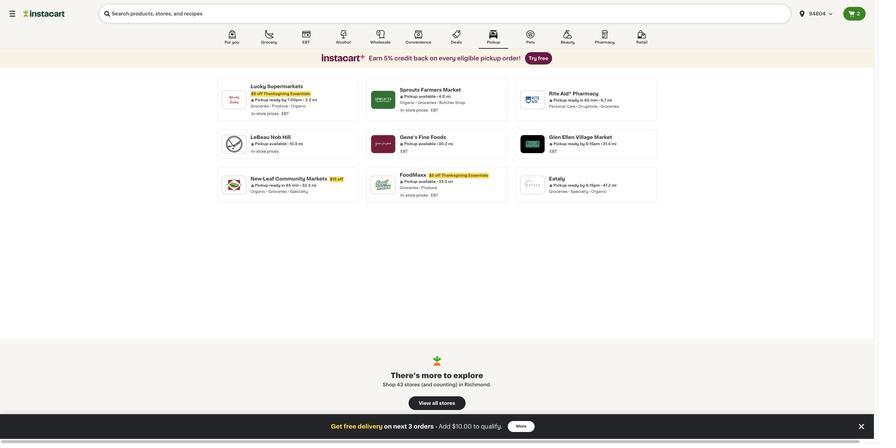 Task type: describe. For each thing, give the bounding box(es) containing it.
to inside the get free delivery on next 3 orders • add $10.00 to qualify.
[[474, 424, 480, 430]]

pickup ready in 60 min
[[554, 99, 598, 102]]

there's
[[391, 372, 420, 380]]

new leaf community markets $15 off
[[251, 177, 343, 181]]

beauty button
[[553, 29, 583, 49]]

for you button
[[217, 29, 247, 49]]

(and
[[421, 383, 433, 388]]

rite aid® pharmacy
[[549, 91, 599, 96]]

30.2 mi
[[439, 142, 453, 146]]

ready for rite aid® pharmacy
[[568, 99, 579, 102]]

store for 4.0 mi
[[406, 109, 416, 112]]

pickup for 10.3 mi
[[255, 142, 268, 146]]

community
[[275, 177, 305, 181]]

view all stores
[[419, 401, 455, 406]]

personal
[[549, 105, 566, 109]]

view all stores link
[[409, 397, 466, 411]]

mi down markets
[[312, 184, 316, 188]]

mi for sprouts farmers market
[[446, 95, 451, 99]]

ellen
[[562, 135, 575, 140]]

32.3 mi
[[302, 184, 316, 188]]

in for 45
[[282, 184, 285, 188]]

organic down 7:00pm
[[291, 104, 306, 108]]

33.2 mi
[[439, 180, 453, 184]]

deals button
[[442, 29, 471, 49]]

drugstore
[[579, 105, 598, 109]]

60
[[585, 99, 590, 102]]

available for nob
[[269, 142, 287, 146]]

grocery button
[[254, 29, 284, 49]]

on inside the get free delivery on next 3 orders • add $10.00 to qualify.
[[384, 424, 392, 430]]

2
[[858, 11, 861, 16]]

in-store prices ebt for foodmaxx
[[401, 194, 438, 198]]

orders
[[414, 424, 434, 430]]

lebeau nob hill logo image
[[225, 135, 243, 153]]

min for pickup ready in 60 min
[[591, 99, 598, 102]]

more
[[516, 425, 527, 429]]

6.7
[[601, 99, 607, 102]]

pickup
[[481, 56, 501, 61]]

grocery
[[261, 41, 277, 44]]

store for 3.2 mi
[[256, 112, 266, 116]]

glen
[[549, 135, 561, 140]]

3.2
[[305, 98, 311, 102]]

Search field
[[99, 4, 792, 23]]

min for pickup ready in 45 min
[[292, 184, 299, 188]]

pickup for 31.4 mi
[[554, 142, 567, 146]]

back
[[414, 56, 429, 61]]

pickup ready by 6:15pm for eataly
[[554, 184, 600, 188]]

earn
[[369, 56, 383, 61]]

available for farmers
[[419, 95, 436, 99]]

ebt button
[[292, 29, 321, 49]]

•
[[435, 424, 438, 430]]

$5 inside foodmaxx $5 off thanksgiving essentials
[[429, 174, 434, 178]]

3.2 mi
[[305, 98, 317, 102]]

prices for 33.2 mi
[[417, 194, 428, 198]]

pickup ready by 6:15pm for glen ellen village market
[[554, 142, 600, 146]]

next
[[393, 424, 407, 430]]

32.3
[[302, 184, 311, 188]]

alcohol
[[336, 41, 351, 44]]

1 vertical spatial pharmacy
[[573, 91, 599, 96]]

wholesale
[[370, 41, 391, 44]]

produce for groceries produce organic
[[272, 104, 288, 108]]

credit
[[395, 56, 412, 61]]

6:15pm for eataly
[[586, 184, 600, 188]]

in- for 33.2 mi
[[401, 194, 406, 198]]

care
[[567, 105, 576, 109]]

stores inside there's more to explore shop 43 stores (and counting) in richmond.
[[405, 383, 420, 388]]

2 specialty from the left
[[571, 190, 589, 194]]

$10.00
[[452, 424, 472, 430]]

explore
[[454, 372, 483, 380]]

essentials inside lucky supermarkets $5 off thanksgiving essentials
[[290, 92, 310, 96]]

prices down lebeau nob hill
[[267, 150, 279, 154]]

leaf
[[263, 177, 274, 181]]

farmers
[[421, 88, 442, 92]]

47.2 mi
[[603, 184, 617, 188]]

pickup inside "button"
[[487, 41, 500, 44]]

shop categories tab list
[[217, 29, 657, 49]]

pickup available for nob
[[255, 142, 287, 146]]

pickup available for farmers
[[404, 95, 436, 99]]

0 vertical spatial by
[[282, 98, 287, 102]]

fine
[[419, 135, 430, 140]]

get
[[331, 424, 343, 430]]

6.7 mi
[[601, 99, 612, 102]]

supermarkets
[[267, 84, 303, 89]]

wholesale button
[[366, 29, 395, 49]]

30.2
[[439, 142, 448, 146]]

47.2
[[603, 184, 611, 188]]

organic down 47.2
[[592, 190, 607, 194]]

in- for 3.2 mi
[[251, 112, 256, 116]]

try free button
[[525, 52, 552, 65]]

$15
[[330, 178, 337, 181]]

pickup for 4.0 mi
[[404, 95, 418, 99]]

eataly
[[549, 177, 565, 181]]

prices for 4.0 mi
[[417, 109, 428, 112]]

more
[[422, 372, 442, 380]]

add
[[439, 424, 451, 430]]

village
[[576, 135, 593, 140]]

nob
[[271, 135, 281, 140]]

pets
[[527, 41, 535, 44]]

0 vertical spatial market
[[443, 88, 461, 92]]

43
[[397, 383, 403, 388]]

pickup available for fine
[[404, 142, 436, 146]]

eataly logo image
[[524, 176, 542, 194]]

foods
[[431, 135, 447, 140]]

produce for groceries produce
[[421, 186, 437, 190]]

ebt inside button
[[303, 41, 310, 44]]

for
[[225, 41, 231, 44]]

in-store prices
[[251, 150, 279, 154]]

gene's
[[400, 135, 418, 140]]

mi for rite aid® pharmacy
[[608, 99, 612, 102]]

foodmaxx
[[400, 173, 427, 178]]

by for glen ellen village market
[[580, 142, 585, 146]]

organic groceries butcher shop
[[400, 101, 465, 105]]

94804 button
[[798, 4, 840, 23]]

in inside there's more to explore shop 43 stores (and counting) in richmond.
[[459, 383, 463, 388]]

lebeau
[[251, 135, 270, 140]]

pickup button
[[479, 29, 509, 49]]

sprouts
[[400, 88, 420, 92]]

10.3
[[290, 142, 297, 146]]

pharmacy inside pharmacy button
[[595, 41, 615, 44]]

groceries down pickup ready in 45 min
[[269, 190, 287, 194]]

hill
[[283, 135, 291, 140]]

organic groceries specialty
[[251, 190, 308, 194]]

gene's fine foods logo image
[[375, 135, 392, 153]]

personal care drugstore groceries
[[549, 105, 619, 109]]

pickup for 3.2 mi
[[255, 98, 268, 102]]



Task type: locate. For each thing, give the bounding box(es) containing it.
in-store prices ebt
[[401, 109, 438, 112], [251, 112, 289, 116], [401, 194, 438, 198]]

groceries specialty organic
[[549, 190, 607, 194]]

qualify.
[[481, 424, 503, 430]]

1 horizontal spatial specialty
[[571, 190, 589, 194]]

to
[[444, 372, 452, 380], [474, 424, 480, 430]]

thanksgiving inside lucky supermarkets $5 off thanksgiving essentials
[[264, 92, 290, 96]]

get free delivery on next 3 orders • add $10.00 to qualify.
[[331, 424, 503, 430]]

pickup for 32.3 mi
[[255, 184, 268, 188]]

pickup for 33.2 mi
[[404, 180, 418, 184]]

prices
[[417, 109, 428, 112], [267, 112, 279, 116], [267, 150, 279, 154], [417, 194, 428, 198]]

free right try
[[538, 56, 549, 61]]

2 pickup ready by 6:15pm from the top
[[554, 184, 600, 188]]

0 horizontal spatial min
[[292, 184, 299, 188]]

0 vertical spatial stores
[[405, 383, 420, 388]]

0 horizontal spatial produce
[[272, 104, 288, 108]]

0 vertical spatial in
[[580, 99, 584, 102]]

1 horizontal spatial shop
[[456, 101, 465, 105]]

free for try
[[538, 56, 549, 61]]

1 horizontal spatial min
[[591, 99, 598, 102]]

in-
[[401, 109, 406, 112], [251, 112, 256, 116], [251, 150, 256, 154], [401, 194, 406, 198]]

1 horizontal spatial to
[[474, 424, 480, 430]]

produce down pickup ready by 7:00pm
[[272, 104, 288, 108]]

6:15pm for glen ellen village market
[[586, 142, 600, 146]]

off
[[257, 92, 263, 96], [435, 174, 441, 178], [338, 178, 343, 181]]

in- down groceries produce
[[401, 194, 406, 198]]

pickup down eataly
[[554, 184, 567, 188]]

0 vertical spatial produce
[[272, 104, 288, 108]]

pharmacy button
[[590, 29, 620, 49]]

in-store prices ebt down groceries produce
[[401, 194, 438, 198]]

pickup ready by 6:15pm down glen ellen village market at the top of the page
[[554, 142, 600, 146]]

pickup for 47.2 mi
[[554, 184, 567, 188]]

available down nob
[[269, 142, 287, 146]]

available for fine
[[419, 142, 436, 146]]

0 horizontal spatial $5
[[251, 92, 256, 96]]

lebeau nob hill
[[251, 135, 291, 140]]

store down lebeau
[[256, 150, 266, 154]]

thanksgiving inside foodmaxx $5 off thanksgiving essentials
[[442, 174, 468, 178]]

off up 33.2
[[435, 174, 441, 178]]

beauty
[[561, 41, 575, 44]]

by down glen ellen village market at the top of the page
[[580, 142, 585, 146]]

market up 4.0 mi
[[443, 88, 461, 92]]

counting)
[[434, 383, 458, 388]]

ready down ellen
[[568, 142, 579, 146]]

1 vertical spatial min
[[292, 184, 299, 188]]

mi right 30.2
[[448, 142, 453, 146]]

prices down the organic groceries butcher shop
[[417, 109, 428, 112]]

on
[[430, 56, 438, 61], [384, 424, 392, 430]]

mi right 33.2
[[448, 180, 453, 184]]

0 vertical spatial on
[[430, 56, 438, 61]]

0 horizontal spatial free
[[344, 424, 356, 430]]

in
[[580, 99, 584, 102], [282, 184, 285, 188], [459, 383, 463, 388]]

1 horizontal spatial market
[[594, 135, 612, 140]]

pickup available down sprouts
[[404, 95, 436, 99]]

stores right all
[[439, 401, 455, 406]]

$5 down lucky
[[251, 92, 256, 96]]

1 vertical spatial by
[[580, 142, 585, 146]]

1 horizontal spatial produce
[[421, 186, 437, 190]]

in- down sprouts
[[401, 109, 406, 112]]

pickup up personal
[[554, 99, 567, 102]]

1 vertical spatial in
[[282, 184, 285, 188]]

rite
[[549, 91, 560, 96]]

groceries down "6.7 mi"
[[601, 105, 619, 109]]

0 horizontal spatial shop
[[383, 383, 396, 388]]

to inside there's more to explore shop 43 stores (and counting) in richmond.
[[444, 372, 452, 380]]

0 vertical spatial free
[[538, 56, 549, 61]]

1 vertical spatial produce
[[421, 186, 437, 190]]

0 horizontal spatial off
[[257, 92, 263, 96]]

by for eataly
[[580, 184, 585, 188]]

1 vertical spatial on
[[384, 424, 392, 430]]

by up groceries specialty organic
[[580, 184, 585, 188]]

1 vertical spatial stores
[[439, 401, 455, 406]]

pickup available down gene's fine foods
[[404, 142, 436, 146]]

1 vertical spatial 6:15pm
[[586, 184, 600, 188]]

10.3 mi
[[290, 142, 303, 146]]

essentials inside foodmaxx $5 off thanksgiving essentials
[[469, 174, 488, 178]]

$5 up groceries produce
[[429, 174, 434, 178]]

new leaf community markets logo image
[[225, 176, 243, 194]]

to right the $10.00
[[474, 424, 480, 430]]

mi right 47.2
[[612, 184, 617, 188]]

1 horizontal spatial $5
[[429, 174, 434, 178]]

0 vertical spatial min
[[591, 99, 598, 102]]

organic
[[400, 101, 415, 105], [291, 104, 306, 108], [251, 190, 266, 194], [592, 190, 607, 194]]

$5
[[251, 92, 256, 96], [429, 174, 434, 178]]

try free
[[529, 56, 549, 61]]

pickup down foodmaxx on the left top of the page
[[404, 180, 418, 184]]

more button
[[508, 422, 535, 433]]

prices for 3.2 mi
[[267, 112, 279, 116]]

1 horizontal spatial in
[[459, 383, 463, 388]]

pickup available up groceries produce
[[404, 180, 436, 184]]

available up groceries produce
[[419, 180, 436, 184]]

pickup up pickup
[[487, 41, 500, 44]]

in- up lebeau
[[251, 112, 256, 116]]

0 horizontal spatial stores
[[405, 383, 420, 388]]

in- down lebeau
[[251, 150, 256, 154]]

pickup available down lebeau nob hill
[[255, 142, 287, 146]]

31.4 mi
[[603, 142, 617, 146]]

on right back
[[430, 56, 438, 61]]

groceries down foodmaxx on the left top of the page
[[400, 186, 419, 190]]

in- for 4.0 mi
[[401, 109, 406, 112]]

groceries produce
[[400, 186, 437, 190]]

6:15pm left 47.2
[[586, 184, 600, 188]]

available down sprouts farmers market
[[419, 95, 436, 99]]

in left 45
[[282, 184, 285, 188]]

to up counting)
[[444, 372, 452, 380]]

pickup for 30.2 mi
[[404, 142, 418, 146]]

0 horizontal spatial in
[[282, 184, 285, 188]]

convenience
[[406, 41, 432, 44]]

pickup down lucky
[[255, 98, 268, 102]]

rite aid® pharmacy logo image
[[524, 91, 542, 109]]

1 vertical spatial essentials
[[469, 174, 488, 178]]

4.0
[[439, 95, 445, 99]]

min down new leaf community markets $15 off
[[292, 184, 299, 188]]

view all stores button
[[409, 397, 466, 411]]

shop right butcher
[[456, 101, 465, 105]]

ready
[[269, 98, 281, 102], [568, 99, 579, 102], [568, 142, 579, 146], [269, 184, 281, 188], [568, 184, 579, 188]]

groceries down sprouts farmers market
[[418, 101, 437, 105]]

4.0 mi
[[439, 95, 451, 99]]

stores inside button
[[439, 401, 455, 406]]

convenience button
[[403, 29, 434, 49]]

try
[[529, 56, 537, 61]]

1 6:15pm from the top
[[586, 142, 600, 146]]

0 horizontal spatial market
[[443, 88, 461, 92]]

94804
[[809, 11, 826, 16]]

thanksgiving
[[264, 92, 290, 96], [442, 174, 468, 178]]

available down fine at the top of page
[[419, 142, 436, 146]]

pickup down lebeau
[[255, 142, 268, 146]]

pickup ready by 6:15pm
[[554, 142, 600, 146], [554, 184, 600, 188]]

off inside new leaf community markets $15 off
[[338, 178, 343, 181]]

5%
[[384, 56, 393, 61]]

in left 60
[[580, 99, 584, 102]]

2 horizontal spatial in
[[580, 99, 584, 102]]

alcohol button
[[329, 29, 358, 49]]

pickup ready in 45 min
[[255, 184, 299, 188]]

order!
[[503, 56, 521, 61]]

0 vertical spatial 6:15pm
[[586, 142, 600, 146]]

mi for lebeau nob hill
[[298, 142, 303, 146]]

$5 inside lucky supermarkets $5 off thanksgiving essentials
[[251, 92, 256, 96]]

lucky supermarkets $5 off thanksgiving essentials
[[251, 84, 310, 96]]

store down sprouts
[[406, 109, 416, 112]]

1 horizontal spatial thanksgiving
[[442, 174, 468, 178]]

ready for glen ellen village market
[[568, 142, 579, 146]]

1 vertical spatial free
[[344, 424, 356, 430]]

0 horizontal spatial to
[[444, 372, 452, 380]]

butcher
[[439, 101, 455, 105]]

retail
[[637, 41, 648, 44]]

all
[[432, 401, 438, 406]]

produce
[[272, 104, 288, 108], [421, 186, 437, 190]]

mi for gene's fine foods
[[448, 142, 453, 146]]

view
[[419, 401, 431, 406]]

free for get
[[344, 424, 356, 430]]

1 horizontal spatial stores
[[439, 401, 455, 406]]

specialty
[[290, 190, 308, 194], [571, 190, 589, 194]]

aid®
[[561, 91, 572, 96]]

in down explore
[[459, 383, 463, 388]]

in for 60
[[580, 99, 584, 102]]

mi right 3.2
[[312, 98, 317, 102]]

3
[[409, 424, 412, 430]]

treatment tracker modal dialog
[[0, 415, 874, 439]]

in-store prices ebt down the groceries produce organic
[[251, 112, 289, 116]]

pickup down glen
[[554, 142, 567, 146]]

richmond.
[[465, 383, 491, 388]]

off inside foodmaxx $5 off thanksgiving essentials
[[435, 174, 441, 178]]

eligible
[[457, 56, 479, 61]]

groceries down pickup ready by 7:00pm
[[251, 104, 269, 108]]

market up 31.4
[[594, 135, 612, 140]]

ready up organic groceries specialty
[[269, 184, 281, 188]]

0 vertical spatial essentials
[[290, 92, 310, 96]]

mi for glen ellen village market
[[612, 142, 617, 146]]

mi right 6.7 on the right top of page
[[608, 99, 612, 102]]

produce down foodmaxx $5 off thanksgiving essentials
[[421, 186, 437, 190]]

off inside lucky supermarkets $5 off thanksgiving essentials
[[257, 92, 263, 96]]

pickup down gene's
[[404, 142, 418, 146]]

1 vertical spatial pickup ready by 6:15pm
[[554, 184, 600, 188]]

1 horizontal spatial essentials
[[469, 174, 488, 178]]

None search field
[[99, 4, 792, 23]]

store down groceries produce
[[406, 194, 416, 198]]

lucky
[[251, 84, 266, 89]]

ready for eataly
[[568, 184, 579, 188]]

on left next
[[384, 424, 392, 430]]

2 vertical spatial in
[[459, 383, 463, 388]]

pickup ready by 6:15pm up groceries specialty organic
[[554, 184, 600, 188]]

groceries produce organic
[[251, 104, 306, 108]]

0 vertical spatial pharmacy
[[595, 41, 615, 44]]

markets
[[307, 177, 327, 181]]

for you
[[225, 41, 239, 44]]

free right get
[[344, 424, 356, 430]]

earn 5% credit back on every eligible pickup order!
[[369, 56, 521, 61]]

0 vertical spatial to
[[444, 372, 452, 380]]

pickup down sprouts
[[404, 95, 418, 99]]

mi
[[446, 95, 451, 99], [312, 98, 317, 102], [608, 99, 612, 102], [298, 142, 303, 146], [448, 142, 453, 146], [612, 142, 617, 146], [448, 180, 453, 184], [312, 184, 316, 188], [612, 184, 617, 188]]

6:15pm down village
[[586, 142, 600, 146]]

0 horizontal spatial essentials
[[290, 92, 310, 96]]

shop inside there's more to explore shop 43 stores (and counting) in richmond.
[[383, 383, 396, 388]]

store down the groceries produce organic
[[256, 112, 266, 116]]

0 vertical spatial pickup ready by 6:15pm
[[554, 142, 600, 146]]

0 vertical spatial shop
[[456, 101, 465, 105]]

stores down there's
[[405, 383, 420, 388]]

1 vertical spatial thanksgiving
[[442, 174, 468, 178]]

in-store prices ebt down the organic groceries butcher shop
[[401, 109, 438, 112]]

shop left 43
[[383, 383, 396, 388]]

pickup for 6.7 mi
[[554, 99, 567, 102]]

0 vertical spatial $5
[[251, 92, 256, 96]]

pickup down new
[[255, 184, 268, 188]]

pickup ready by 7:00pm
[[255, 98, 302, 102]]

store for 33.2 mi
[[406, 194, 416, 198]]

free inside button
[[538, 56, 549, 61]]

0 horizontal spatial specialty
[[290, 190, 308, 194]]

thanksgiving up pickup ready by 7:00pm
[[264, 92, 290, 96]]

delivery
[[358, 424, 383, 430]]

1 vertical spatial market
[[594, 135, 612, 140]]

ready up the groceries produce organic
[[269, 98, 281, 102]]

1 vertical spatial shop
[[383, 383, 396, 388]]

you
[[232, 41, 239, 44]]

2 horizontal spatial off
[[435, 174, 441, 178]]

pickup
[[487, 41, 500, 44], [404, 95, 418, 99], [255, 98, 268, 102], [554, 99, 567, 102], [255, 142, 268, 146], [404, 142, 418, 146], [554, 142, 567, 146], [404, 180, 418, 184], [255, 184, 268, 188], [554, 184, 567, 188]]

available
[[419, 95, 436, 99], [269, 142, 287, 146], [419, 142, 436, 146], [419, 180, 436, 184]]

there's more to explore shop 43 stores (and counting) in richmond.
[[383, 372, 491, 388]]

ready up care
[[568, 99, 579, 102]]

by up the groceries produce organic
[[282, 98, 287, 102]]

mi right 31.4
[[612, 142, 617, 146]]

instacart image
[[23, 10, 65, 18]]

foodmaxx logo image
[[375, 176, 392, 194]]

1 vertical spatial $5
[[429, 174, 434, 178]]

0 vertical spatial thanksgiving
[[264, 92, 290, 96]]

2 vertical spatial by
[[580, 184, 585, 188]]

2 6:15pm from the top
[[586, 184, 600, 188]]

sprouts farmers market logo image
[[375, 91, 392, 109]]

1 pickup ready by 6:15pm from the top
[[554, 142, 600, 146]]

glen ellen village market logo image
[[524, 135, 542, 153]]

1 vertical spatial to
[[474, 424, 480, 430]]

mi right 10.3
[[298, 142, 303, 146]]

1 horizontal spatial on
[[430, 56, 438, 61]]

shop
[[456, 101, 465, 105], [383, 383, 396, 388]]

31.4
[[603, 142, 611, 146]]

1 specialty from the left
[[290, 190, 308, 194]]

1 horizontal spatial free
[[538, 56, 549, 61]]

glen ellen village market
[[549, 135, 612, 140]]

in-store prices ebt for lucky supermarkets
[[251, 112, 289, 116]]

by
[[282, 98, 287, 102], [580, 142, 585, 146], [580, 184, 585, 188]]

off right the $15 at the left of the page
[[338, 178, 343, 181]]

organic down sprouts
[[400, 101, 415, 105]]

new
[[251, 177, 262, 181]]

retail button
[[627, 29, 657, 49]]

groceries down eataly
[[549, 190, 568, 194]]

mi up butcher
[[446, 95, 451, 99]]

ready up groceries specialty organic
[[568, 184, 579, 188]]

prices down groceries produce
[[417, 194, 428, 198]]

organic down new
[[251, 190, 266, 194]]

lucky supermarkets logo image
[[225, 91, 243, 109]]

45
[[286, 184, 291, 188]]

0 horizontal spatial thanksgiving
[[264, 92, 290, 96]]

thanksgiving up 33.2 mi
[[442, 174, 468, 178]]

off down lucky
[[257, 92, 263, 96]]

1 horizontal spatial off
[[338, 178, 343, 181]]

prices down the groceries produce organic
[[267, 112, 279, 116]]

free inside the get free delivery on next 3 orders • add $10.00 to qualify.
[[344, 424, 356, 430]]

min right 60
[[591, 99, 598, 102]]

0 horizontal spatial on
[[384, 424, 392, 430]]

mi for eataly
[[612, 184, 617, 188]]



Task type: vqa. For each thing, say whether or not it's contained in the screenshot.
the Ellen
yes



